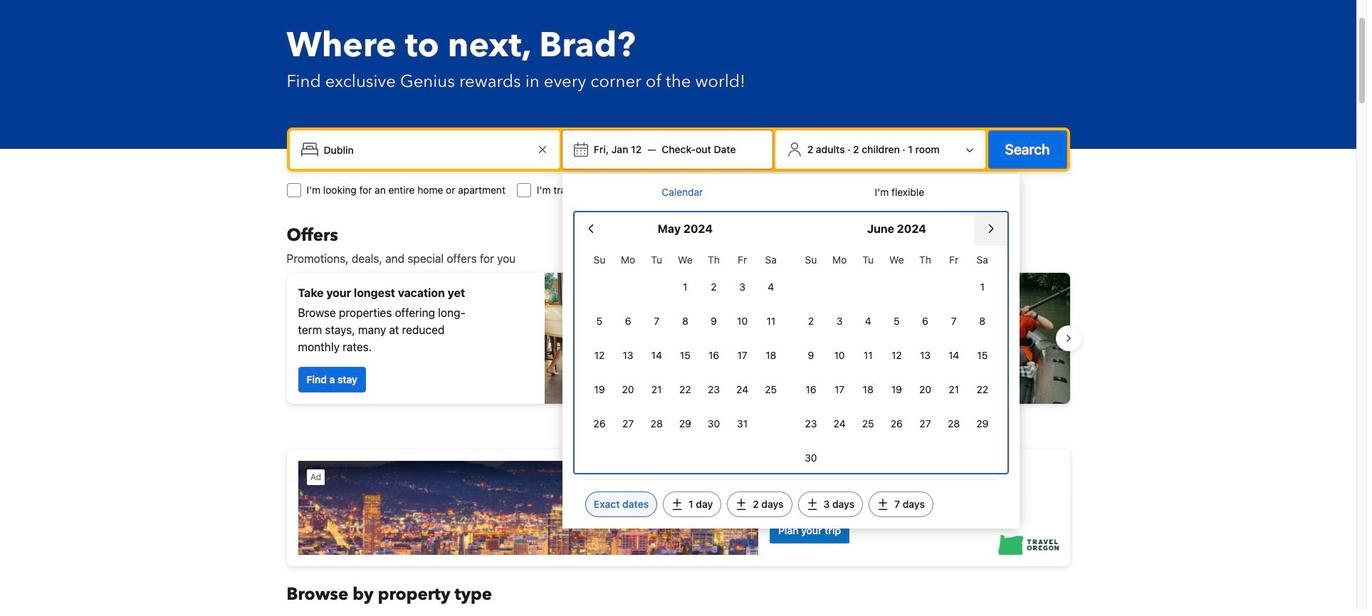 Task type: vqa. For each thing, say whether or not it's contained in the screenshot.
10 June 2024 "option"
yes



Task type: locate. For each thing, give the bounding box(es) containing it.
19 May 2024 checkbox
[[585, 374, 614, 405]]

21 May 2024 checkbox
[[643, 374, 671, 405]]

0 horizontal spatial grid
[[585, 246, 786, 440]]

20 May 2024 checkbox
[[614, 374, 643, 405]]

14 May 2024 checkbox
[[643, 340, 671, 371]]

24 May 2024 checkbox
[[728, 374, 757, 405]]

a young girl and woman kayak on a river image
[[684, 273, 1070, 404]]

30 May 2024 checkbox
[[700, 408, 728, 440]]

2 grid from the left
[[797, 246, 997, 474]]

8 June 2024 checkbox
[[969, 306, 997, 337]]

3 May 2024 checkbox
[[728, 271, 757, 303]]

23 May 2024 checkbox
[[700, 374, 728, 405]]

13 May 2024 checkbox
[[614, 340, 643, 371]]

15 May 2024 checkbox
[[671, 340, 700, 371]]

main content
[[275, 224, 1082, 609]]

28 May 2024 checkbox
[[643, 408, 671, 440]]

17 June 2024 checkbox
[[826, 374, 854, 405]]

progress bar
[[670, 415, 687, 421]]

18 June 2024 checkbox
[[854, 374, 883, 405]]

26 June 2024 checkbox
[[883, 408, 911, 440]]

1 horizontal spatial grid
[[797, 246, 997, 474]]

31 May 2024 checkbox
[[728, 408, 757, 440]]

take your longest vacation yet image
[[545, 273, 673, 404]]

24 June 2024 checkbox
[[826, 408, 854, 440]]

9 May 2024 checkbox
[[700, 306, 728, 337]]

27 June 2024 checkbox
[[911, 408, 940, 440]]

5 May 2024 checkbox
[[585, 306, 614, 337]]

1 grid from the left
[[585, 246, 786, 440]]

advertisement element
[[287, 450, 1070, 566]]

region
[[275, 267, 1082, 410]]

3 June 2024 checkbox
[[826, 306, 854, 337]]

22 May 2024 checkbox
[[671, 374, 700, 405]]

4 May 2024 checkbox
[[757, 271, 786, 303]]

25 June 2024 checkbox
[[854, 408, 883, 440]]

1 June 2024 checkbox
[[969, 271, 997, 303]]

2 June 2024 checkbox
[[797, 306, 826, 337]]

22 June 2024 checkbox
[[969, 374, 997, 405]]

21 June 2024 checkbox
[[940, 374, 969, 405]]

tab list
[[574, 174, 1009, 212]]

grid
[[585, 246, 786, 440], [797, 246, 997, 474]]



Task type: describe. For each thing, give the bounding box(es) containing it.
17 May 2024 checkbox
[[728, 340, 757, 371]]

10 May 2024 checkbox
[[728, 306, 757, 337]]

Where are you going? field
[[318, 137, 534, 162]]

28 June 2024 checkbox
[[940, 408, 969, 440]]

20 June 2024 checkbox
[[911, 374, 940, 405]]

12 June 2024 checkbox
[[883, 340, 911, 371]]

5 June 2024 checkbox
[[883, 306, 911, 337]]

23 June 2024 checkbox
[[797, 408, 826, 440]]

4 June 2024 checkbox
[[854, 306, 883, 337]]

7 May 2024 checkbox
[[643, 306, 671, 337]]

7 June 2024 checkbox
[[940, 306, 969, 337]]

2 May 2024 checkbox
[[700, 271, 728, 303]]

6 June 2024 checkbox
[[911, 306, 940, 337]]

9 June 2024 checkbox
[[797, 340, 826, 371]]

11 May 2024 checkbox
[[757, 306, 786, 337]]

26 May 2024 checkbox
[[585, 408, 614, 440]]

16 May 2024 checkbox
[[700, 340, 728, 371]]

8 May 2024 checkbox
[[671, 306, 700, 337]]

19 June 2024 checkbox
[[883, 374, 911, 405]]

13 June 2024 checkbox
[[911, 340, 940, 371]]

29 June 2024 checkbox
[[969, 408, 997, 440]]

12 May 2024 checkbox
[[585, 340, 614, 371]]

30 June 2024 checkbox
[[797, 442, 826, 474]]

15 June 2024 checkbox
[[969, 340, 997, 371]]

16 June 2024 checkbox
[[797, 374, 826, 405]]

1 May 2024 checkbox
[[671, 271, 700, 303]]

29 May 2024 checkbox
[[671, 408, 700, 440]]

27 May 2024 checkbox
[[614, 408, 643, 440]]

14 June 2024 checkbox
[[940, 340, 969, 371]]

6 May 2024 checkbox
[[614, 306, 643, 337]]

10 June 2024 checkbox
[[826, 340, 854, 371]]

25 May 2024 checkbox
[[757, 374, 786, 405]]

11 June 2024 checkbox
[[854, 340, 883, 371]]

18 May 2024 checkbox
[[757, 340, 786, 371]]



